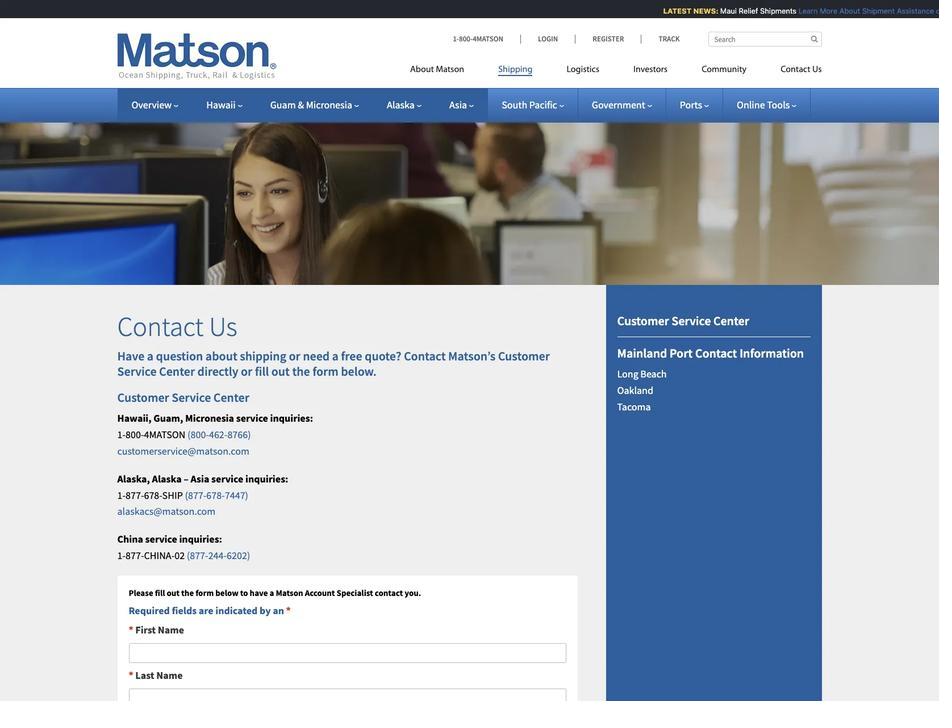 Task type: locate. For each thing, give the bounding box(es) containing it.
800-
[[459, 34, 473, 44], [126, 428, 144, 442]]

244-
[[208, 549, 227, 562]]

inquiries: inside hawaii, guam, micronesia service inquiries: 1-800-4matson (800-462-8766) customerservice@matson.com
[[270, 412, 313, 425]]

an
[[273, 604, 284, 617]]

center down directly
[[213, 390, 249, 406]]

1 vertical spatial alaska
[[152, 473, 182, 486]]

2 vertical spatial center
[[213, 390, 249, 406]]

877-
[[126, 489, 144, 502], [126, 549, 144, 562]]

customer service center
[[617, 313, 749, 329], [117, 390, 249, 406]]

service inside alaska, alaska – asia service inquiries: 1-877-678-ship (877-678-7447) alaskacs@matson.com
[[211, 473, 243, 486]]

1 horizontal spatial customer service center
[[617, 313, 749, 329]]

service for mainland port contact information
[[672, 313, 711, 329]]

login link
[[520, 34, 575, 44]]

1 horizontal spatial us
[[812, 65, 822, 74]]

required
[[129, 604, 170, 617]]

hawaii, guam, micronesia service inquiries: 1-800-4matson (800-462-8766) customerservice@matson.com
[[117, 412, 313, 458]]

1 877- from the top
[[126, 489, 144, 502]]

1 vertical spatial name
[[156, 669, 183, 682]]

1 vertical spatial the
[[181, 588, 194, 599]]

1 vertical spatial about
[[410, 65, 434, 74]]

0 vertical spatial *
[[286, 604, 291, 617]]

alaskacs@matson.com
[[117, 505, 215, 518]]

(877- inside china service inquiries: 1-877-china-02 (877-244-6202)
[[187, 549, 208, 562]]

us up about
[[209, 309, 237, 344]]

long beach oakland tacoma
[[617, 368, 667, 414]]

us inside top menu navigation
[[812, 65, 822, 74]]

logistics
[[567, 65, 599, 74]]

0 vertical spatial service
[[672, 313, 711, 329]]

customer up hawaii,
[[117, 390, 169, 406]]

a
[[147, 348, 153, 364], [332, 348, 339, 364], [270, 588, 274, 599]]

0 horizontal spatial center
[[159, 363, 195, 379]]

1 vertical spatial customer
[[498, 348, 550, 364]]

customer inside section
[[617, 313, 669, 329]]

asia right –
[[191, 473, 209, 486]]

2 877- from the top
[[126, 549, 144, 562]]

462-
[[209, 428, 227, 442]]

contact us up question
[[117, 309, 237, 344]]

2 horizontal spatial a
[[332, 348, 339, 364]]

center left directly
[[159, 363, 195, 379]]

the inside have a question about shipping or need a free quote? contact matson's customer service center directly or fill out the form below.
[[292, 363, 310, 379]]

matson inside please fill out the form below to have a matson account specialist contact you. required fields are indicated by an *
[[276, 588, 303, 599]]

0 horizontal spatial service
[[117, 363, 157, 379]]

name
[[158, 624, 184, 637], [156, 669, 183, 682]]

south pacific
[[502, 98, 557, 111]]

0 vertical spatial the
[[292, 363, 310, 379]]

the right shipping
[[292, 363, 310, 379]]

1 vertical spatial fill
[[155, 588, 165, 599]]

guam
[[270, 98, 296, 111]]

1 horizontal spatial service
[[172, 390, 211, 406]]

or left the need
[[289, 348, 300, 364]]

form inside please fill out the form below to have a matson account specialist contact you. required fields are indicated by an *
[[196, 588, 214, 599]]

customer for hawaii, guam, micronesia service inquiries:
[[117, 390, 169, 406]]

contact us down 'search' icon
[[781, 65, 822, 74]]

8766)
[[227, 428, 251, 442]]

678- right ship
[[206, 489, 225, 502]]

the
[[292, 363, 310, 379], [181, 588, 194, 599]]

4matson down the guam,
[[144, 428, 185, 442]]

Search search field
[[708, 32, 822, 47]]

0 vertical spatial fill
[[255, 363, 269, 379]]

1-800-4matson
[[453, 34, 503, 44]]

1 horizontal spatial customer
[[498, 348, 550, 364]]

service
[[672, 313, 711, 329], [117, 363, 157, 379], [172, 390, 211, 406]]

0 horizontal spatial about
[[410, 65, 434, 74]]

customer right matson's
[[498, 348, 550, 364]]

1 horizontal spatial alaska
[[387, 98, 415, 111]]

0 horizontal spatial micronesia
[[185, 412, 234, 425]]

1- down hawaii,
[[117, 428, 126, 442]]

0 vertical spatial matson
[[436, 65, 464, 74]]

asia link
[[449, 98, 474, 111]]

1-
[[453, 34, 459, 44], [117, 428, 126, 442], [117, 489, 126, 502], [117, 549, 126, 562]]

out up fields
[[167, 588, 180, 599]]

about right more
[[835, 6, 855, 15]]

*
[[286, 604, 291, 617], [129, 624, 133, 637], [129, 669, 133, 682]]

service inside hawaii, guam, micronesia service inquiries: 1-800-4matson (800-462-8766) customerservice@matson.com
[[236, 412, 268, 425]]

1 horizontal spatial about
[[835, 6, 855, 15]]

0 horizontal spatial us
[[209, 309, 237, 344]]

service up port
[[672, 313, 711, 329]]

tacoma
[[617, 401, 651, 414]]

0 vertical spatial asia
[[449, 98, 467, 111]]

alaska
[[387, 98, 415, 111], [152, 473, 182, 486]]

None search field
[[708, 32, 822, 47]]

micronesia for guam,
[[185, 412, 234, 425]]

0 horizontal spatial the
[[181, 588, 194, 599]]

customer service center up port
[[617, 313, 749, 329]]

1 vertical spatial service
[[211, 473, 243, 486]]

service up 7447)
[[211, 473, 243, 486]]

out left the need
[[271, 363, 290, 379]]

0 vertical spatial out
[[271, 363, 290, 379]]

center inside section
[[713, 313, 749, 329]]

2 vertical spatial service
[[145, 533, 177, 546]]

0 horizontal spatial matson
[[276, 588, 303, 599]]

form left free
[[313, 363, 338, 379]]

a right the 'have'
[[270, 588, 274, 599]]

center
[[713, 313, 749, 329], [159, 363, 195, 379], [213, 390, 249, 406]]

1 vertical spatial 800-
[[126, 428, 144, 442]]

877- down china
[[126, 549, 144, 562]]

0 vertical spatial form
[[313, 363, 338, 379]]

matson up an
[[276, 588, 303, 599]]

0 vertical spatial center
[[713, 313, 749, 329]]

matson up asia link
[[436, 65, 464, 74]]

contact right port
[[695, 345, 737, 361]]

* left first
[[129, 624, 133, 637]]

1 horizontal spatial 678-
[[206, 489, 225, 502]]

section
[[592, 285, 836, 702]]

(877- inside alaska, alaska – asia service inquiries: 1-877-678-ship (877-678-7447) alaskacs@matson.com
[[185, 489, 206, 502]]

1 vertical spatial out
[[167, 588, 180, 599]]

have a question about shipping or need a free quote? contact matson's customer service center directly or fill out the form below.
[[117, 348, 550, 379]]

service up 8766)
[[236, 412, 268, 425]]

1 vertical spatial asia
[[191, 473, 209, 486]]

* first name
[[129, 624, 184, 637]]

0 vertical spatial 877-
[[126, 489, 144, 502]]

form inside have a question about shipping or need a free quote? contact matson's customer service center directly or fill out the form below.
[[313, 363, 338, 379]]

about up alaska link
[[410, 65, 434, 74]]

0 vertical spatial 800-
[[459, 34, 473, 44]]

community link
[[685, 60, 764, 83]]

0 vertical spatial customer
[[617, 313, 669, 329]]

(877- down –
[[185, 489, 206, 502]]

678-
[[144, 489, 162, 502], [206, 489, 225, 502]]

1- down alaska,
[[117, 489, 126, 502]]

name right the last
[[156, 669, 183, 682]]

* right an
[[286, 604, 291, 617]]

or right assistance
[[931, 6, 938, 15]]

0 horizontal spatial customer
[[117, 390, 169, 406]]

1 horizontal spatial matson
[[436, 65, 464, 74]]

contact
[[781, 65, 810, 74], [117, 309, 204, 344], [695, 345, 737, 361], [404, 348, 446, 364]]

ports link
[[680, 98, 709, 111]]

800- down hawaii,
[[126, 428, 144, 442]]

0 vertical spatial alaska
[[387, 98, 415, 111]]

service inside china service inquiries: 1-877-china-02 (877-244-6202)
[[145, 533, 177, 546]]

* inside please fill out the form below to have a matson account specialist contact you. required fields are indicated by an *
[[286, 604, 291, 617]]

asia
[[449, 98, 467, 111], [191, 473, 209, 486]]

2 horizontal spatial or
[[931, 6, 938, 15]]

latest
[[658, 6, 687, 15]]

mainland
[[617, 345, 667, 361]]

None text field
[[129, 644, 566, 664]]

the inside please fill out the form below to have a matson account specialist contact you. required fields are indicated by an *
[[181, 588, 194, 599]]

contact us
[[781, 65, 822, 74], [117, 309, 237, 344]]

0 vertical spatial (877-
[[185, 489, 206, 502]]

service
[[236, 412, 268, 425], [211, 473, 243, 486], [145, 533, 177, 546]]

alaska up ship
[[152, 473, 182, 486]]

register
[[593, 34, 624, 44]]

4matson up 'shipping'
[[473, 34, 503, 44]]

1- inside hawaii, guam, micronesia service inquiries: 1-800-4matson (800-462-8766) customerservice@matson.com
[[117, 428, 126, 442]]

2 vertical spatial customer
[[117, 390, 169, 406]]

1 vertical spatial form
[[196, 588, 214, 599]]

about
[[835, 6, 855, 15], [410, 65, 434, 74]]

blue matson logo with ocean, shipping, truck, rail and logistics written beneath it. image
[[117, 34, 276, 80]]

customer service center inside section
[[617, 313, 749, 329]]

1 horizontal spatial micronesia
[[306, 98, 352, 111]]

customer up mainland
[[617, 313, 669, 329]]

or right directly
[[241, 363, 252, 379]]

0 vertical spatial customer service center
[[617, 313, 749, 329]]

800- up the about matson link
[[459, 34, 473, 44]]

beach
[[640, 368, 667, 381]]

fill right please
[[155, 588, 165, 599]]

0 vertical spatial us
[[812, 65, 822, 74]]

micronesia inside hawaii, guam, micronesia service inquiries: 1-800-4matson (800-462-8766) customerservice@matson.com
[[185, 412, 234, 425]]

a right have
[[147, 348, 153, 364]]

contact inside top menu navigation
[[781, 65, 810, 74]]

4matson
[[473, 34, 503, 44], [144, 428, 185, 442]]

about matson link
[[410, 60, 481, 83]]

(877- right 02
[[187, 549, 208, 562]]

2 678- from the left
[[206, 489, 225, 502]]

1 vertical spatial inquiries:
[[245, 473, 288, 486]]

pacific
[[529, 98, 557, 111]]

alaska inside alaska, alaska – asia service inquiries: 1-877-678-ship (877-678-7447) alaskacs@matson.com
[[152, 473, 182, 486]]

contact up question
[[117, 309, 204, 344]]

service up the guam,
[[172, 390, 211, 406]]

us
[[812, 65, 822, 74], [209, 309, 237, 344]]

1 vertical spatial *
[[129, 624, 133, 637]]

learn
[[794, 6, 813, 15]]

service inside section
[[672, 313, 711, 329]]

alaska down about matson
[[387, 98, 415, 111]]

&
[[298, 98, 304, 111]]

* for first name
[[129, 624, 133, 637]]

–
[[184, 473, 189, 486]]

* left the last
[[129, 669, 133, 682]]

investors link
[[616, 60, 685, 83]]

1 vertical spatial service
[[117, 363, 157, 379]]

678- up "alaskacs@matson.com"
[[144, 489, 162, 502]]

0 horizontal spatial alaska
[[152, 473, 182, 486]]

1 horizontal spatial 4matson
[[473, 34, 503, 44]]

2 vertical spatial *
[[129, 669, 133, 682]]

1 horizontal spatial out
[[271, 363, 290, 379]]

micronesia
[[306, 98, 352, 111], [185, 412, 234, 425]]

1- inside alaska, alaska – asia service inquiries: 1-877-678-ship (877-678-7447) alaskacs@matson.com
[[117, 489, 126, 502]]

logistics link
[[550, 60, 616, 83]]

0 horizontal spatial contact us
[[117, 309, 237, 344]]

center inside have a question about shipping or need a free quote? contact matson's customer service center directly or fill out the form below.
[[159, 363, 195, 379]]

1 vertical spatial micronesia
[[185, 412, 234, 425]]

0 horizontal spatial 800-
[[126, 428, 144, 442]]

0 horizontal spatial asia
[[191, 473, 209, 486]]

account
[[305, 588, 335, 599]]

center up mainland port contact information
[[713, 313, 749, 329]]

asia down the about matson link
[[449, 98, 467, 111]]

None text field
[[129, 689, 566, 702]]

guam & micronesia link
[[270, 98, 359, 111]]

1 horizontal spatial contact us
[[781, 65, 822, 74]]

the up fields
[[181, 588, 194, 599]]

service up china-
[[145, 533, 177, 546]]

1 678- from the left
[[144, 489, 162, 502]]

service up hawaii,
[[117, 363, 157, 379]]

0 horizontal spatial out
[[167, 588, 180, 599]]

0 vertical spatial name
[[158, 624, 184, 637]]

contact right quote?
[[404, 348, 446, 364]]

1 vertical spatial 4matson
[[144, 428, 185, 442]]

fill
[[255, 363, 269, 379], [155, 588, 165, 599]]

0 vertical spatial service
[[236, 412, 268, 425]]

0 horizontal spatial fill
[[155, 588, 165, 599]]

customerservice@matson.com
[[117, 445, 249, 458]]

inquiries:
[[270, 412, 313, 425], [245, 473, 288, 486], [179, 533, 222, 546]]

1- down china
[[117, 549, 126, 562]]

fill right about
[[255, 363, 269, 379]]

1 vertical spatial (877-
[[187, 549, 208, 562]]

877- down alaska,
[[126, 489, 144, 502]]

0 vertical spatial inquiries:
[[270, 412, 313, 425]]

customer service center up the guam,
[[117, 390, 249, 406]]

contact up the tools
[[781, 65, 810, 74]]

0 horizontal spatial 4matson
[[144, 428, 185, 442]]

2 vertical spatial service
[[172, 390, 211, 406]]

1 horizontal spatial center
[[213, 390, 249, 406]]

1 vertical spatial customer service center
[[117, 390, 249, 406]]

0 horizontal spatial customer service center
[[117, 390, 249, 406]]

877- inside alaska, alaska – asia service inquiries: 1-877-678-ship (877-678-7447) alaskacs@matson.com
[[126, 489, 144, 502]]

2 horizontal spatial service
[[672, 313, 711, 329]]

relief
[[734, 6, 753, 15]]

customer service center for hawaii, guam, micronesia service inquiries:
[[117, 390, 249, 406]]

2 horizontal spatial center
[[713, 313, 749, 329]]

about matson
[[410, 65, 464, 74]]

form
[[313, 363, 338, 379], [196, 588, 214, 599]]

micronesia right &
[[306, 98, 352, 111]]

0 horizontal spatial form
[[196, 588, 214, 599]]

us down 'search' icon
[[812, 65, 822, 74]]

1 vertical spatial matson
[[276, 588, 303, 599]]

1 vertical spatial 877-
[[126, 549, 144, 562]]

1- inside china service inquiries: 1-877-china-02 (877-244-6202)
[[117, 549, 126, 562]]

out inside please fill out the form below to have a matson account specialist contact you. required fields are indicated by an *
[[167, 588, 180, 599]]

1 horizontal spatial fill
[[255, 363, 269, 379]]

online
[[737, 98, 765, 111]]

1 vertical spatial us
[[209, 309, 237, 344]]

more
[[815, 6, 833, 15]]

shipping
[[498, 65, 533, 74]]

guam & micronesia
[[270, 98, 352, 111]]

2 vertical spatial inquiries:
[[179, 533, 222, 546]]

ports
[[680, 98, 702, 111]]

0 horizontal spatial 678-
[[144, 489, 162, 502]]

1 horizontal spatial a
[[270, 588, 274, 599]]

2 horizontal spatial customer
[[617, 313, 669, 329]]

service inside have a question about shipping or need a free quote? contact matson's customer service center directly or fill out the form below.
[[117, 363, 157, 379]]

1 horizontal spatial the
[[292, 363, 310, 379]]

name down fields
[[158, 624, 184, 637]]

china
[[117, 533, 143, 546]]

0 vertical spatial contact us
[[781, 65, 822, 74]]

1 horizontal spatial form
[[313, 363, 338, 379]]

micronesia up 462-
[[185, 412, 234, 425]]

0 vertical spatial micronesia
[[306, 98, 352, 111]]

form up are
[[196, 588, 214, 599]]

contact inside have a question about shipping or need a free quote? contact matson's customer service center directly or fill out the form below.
[[404, 348, 446, 364]]

a left free
[[332, 348, 339, 364]]

02
[[175, 549, 185, 562]]

1 vertical spatial center
[[159, 363, 195, 379]]



Task type: describe. For each thing, give the bounding box(es) containing it.
banner image
[[0, 105, 939, 285]]

shipping
[[240, 348, 286, 364]]

1 horizontal spatial or
[[289, 348, 300, 364]]

0 vertical spatial about
[[835, 6, 855, 15]]

section containing customer service center
[[592, 285, 836, 702]]

learn more about shipment assistance or link
[[794, 6, 939, 15]]

micronesia for &
[[306, 98, 352, 111]]

to
[[240, 588, 248, 599]]

customer inside have a question about shipping or need a free quote? contact matson's customer service center directly or fill out the form below.
[[498, 348, 550, 364]]

last
[[135, 669, 154, 682]]

fill inside have a question about shipping or need a free quote? contact matson's customer service center directly or fill out the form below.
[[255, 363, 269, 379]]

mainland port contact information
[[617, 345, 804, 361]]

contact
[[375, 588, 403, 599]]

0 vertical spatial 4matson
[[473, 34, 503, 44]]

800- inside hawaii, guam, micronesia service inquiries: 1-800-4matson (800-462-8766) customerservice@matson.com
[[126, 428, 144, 442]]

community
[[702, 65, 747, 74]]

port
[[670, 345, 693, 361]]

alaska, alaska – asia service inquiries: 1-877-678-ship (877-678-7447) alaskacs@matson.com
[[117, 473, 288, 518]]

south pacific link
[[502, 98, 564, 111]]

below.
[[341, 363, 377, 379]]

matson's
[[448, 348, 496, 364]]

shipments
[[755, 6, 792, 15]]

question
[[156, 348, 203, 364]]

government link
[[592, 98, 652, 111]]

have
[[250, 588, 268, 599]]

login
[[538, 34, 558, 44]]

assistance
[[892, 6, 929, 15]]

guam,
[[154, 412, 183, 425]]

overview
[[132, 98, 172, 111]]

please
[[129, 588, 153, 599]]

investors
[[633, 65, 668, 74]]

customerservice@matson.com link
[[117, 445, 249, 458]]

name for * last name
[[156, 669, 183, 682]]

news:
[[689, 6, 714, 15]]

inquiries: inside alaska, alaska – asia service inquiries: 1-877-678-ship (877-678-7447) alaskacs@matson.com
[[245, 473, 288, 486]]

* for last name
[[129, 669, 133, 682]]

contact us link
[[764, 60, 822, 83]]

directly
[[197, 363, 238, 379]]

(800-462-8766) link
[[188, 428, 251, 442]]

tools
[[767, 98, 790, 111]]

alaska,
[[117, 473, 150, 486]]

below
[[215, 588, 238, 599]]

inquiries: inside china service inquiries: 1-877-china-02 (877-244-6202)
[[179, 533, 222, 546]]

0 horizontal spatial or
[[241, 363, 252, 379]]

are
[[199, 604, 213, 617]]

hawaii
[[206, 98, 236, 111]]

contact us inside contact us link
[[781, 65, 822, 74]]

quote?
[[365, 348, 401, 364]]

6202)
[[227, 549, 250, 562]]

shipping link
[[481, 60, 550, 83]]

latest news: maui relief shipments learn more about shipment assistance or 
[[658, 6, 939, 15]]

government
[[592, 98, 645, 111]]

free
[[341, 348, 362, 364]]

overview link
[[132, 98, 178, 111]]

matson inside top menu navigation
[[436, 65, 464, 74]]

1-800-4matson link
[[453, 34, 520, 44]]

long beach link
[[617, 368, 667, 381]]

(800-
[[188, 428, 209, 442]]

asia inside alaska, alaska – asia service inquiries: 1-877-678-ship (877-678-7447) alaskacs@matson.com
[[191, 473, 209, 486]]

long
[[617, 368, 638, 381]]

have
[[117, 348, 144, 364]]

(877-244-6202) link
[[187, 549, 250, 562]]

* last name
[[129, 669, 183, 682]]

about
[[206, 348, 237, 364]]

service for hawaii, guam, micronesia service inquiries:
[[172, 390, 211, 406]]

oakland
[[617, 384, 653, 397]]

indicated
[[215, 604, 258, 617]]

need
[[303, 348, 330, 364]]

specialist
[[337, 588, 373, 599]]

oakland link
[[617, 384, 653, 397]]

track
[[659, 34, 680, 44]]

hawaii,
[[117, 412, 152, 425]]

out inside have a question about shipping or need a free quote? contact matson's customer service center directly or fill out the form below.
[[271, 363, 290, 379]]

(877-678-7447) link
[[185, 489, 248, 502]]

tacoma link
[[617, 401, 651, 414]]

ship
[[162, 489, 183, 502]]

shipment
[[857, 6, 890, 15]]

1 horizontal spatial asia
[[449, 98, 467, 111]]

a inside please fill out the form below to have a matson account specialist contact you. required fields are indicated by an *
[[270, 588, 274, 599]]

contact inside section
[[695, 345, 737, 361]]

track link
[[641, 34, 680, 44]]

name for * first name
[[158, 624, 184, 637]]

about inside top menu navigation
[[410, 65, 434, 74]]

china service inquiries: 1-877-china-02 (877-244-6202)
[[117, 533, 250, 562]]

center for mainland port contact information
[[713, 313, 749, 329]]

alaska link
[[387, 98, 421, 111]]

877- inside china service inquiries: 1-877-china-02 (877-244-6202)
[[126, 549, 144, 562]]

information
[[740, 345, 804, 361]]

1 horizontal spatial 800-
[[459, 34, 473, 44]]

0 horizontal spatial a
[[147, 348, 153, 364]]

china-
[[144, 549, 175, 562]]

4matson inside hawaii, guam, micronesia service inquiries: 1-800-4matson (800-462-8766) customerservice@matson.com
[[144, 428, 185, 442]]

1 vertical spatial contact us
[[117, 309, 237, 344]]

south
[[502, 98, 527, 111]]

search image
[[811, 35, 818, 43]]

you.
[[405, 588, 421, 599]]

fields
[[172, 604, 197, 617]]

center for hawaii, guam, micronesia service inquiries:
[[213, 390, 249, 406]]

top menu navigation
[[410, 60, 822, 83]]

register link
[[575, 34, 641, 44]]

1- up the about matson link
[[453, 34, 459, 44]]

fill inside please fill out the form below to have a matson account specialist contact you. required fields are indicated by an *
[[155, 588, 165, 599]]

hawaii link
[[206, 98, 242, 111]]

customer service center for mainland port contact information
[[617, 313, 749, 329]]

by
[[260, 604, 271, 617]]

7447)
[[225, 489, 248, 502]]

customer for mainland port contact information
[[617, 313, 669, 329]]

maui
[[715, 6, 732, 15]]



Task type: vqa. For each thing, say whether or not it's contained in the screenshot.
Matson.
no



